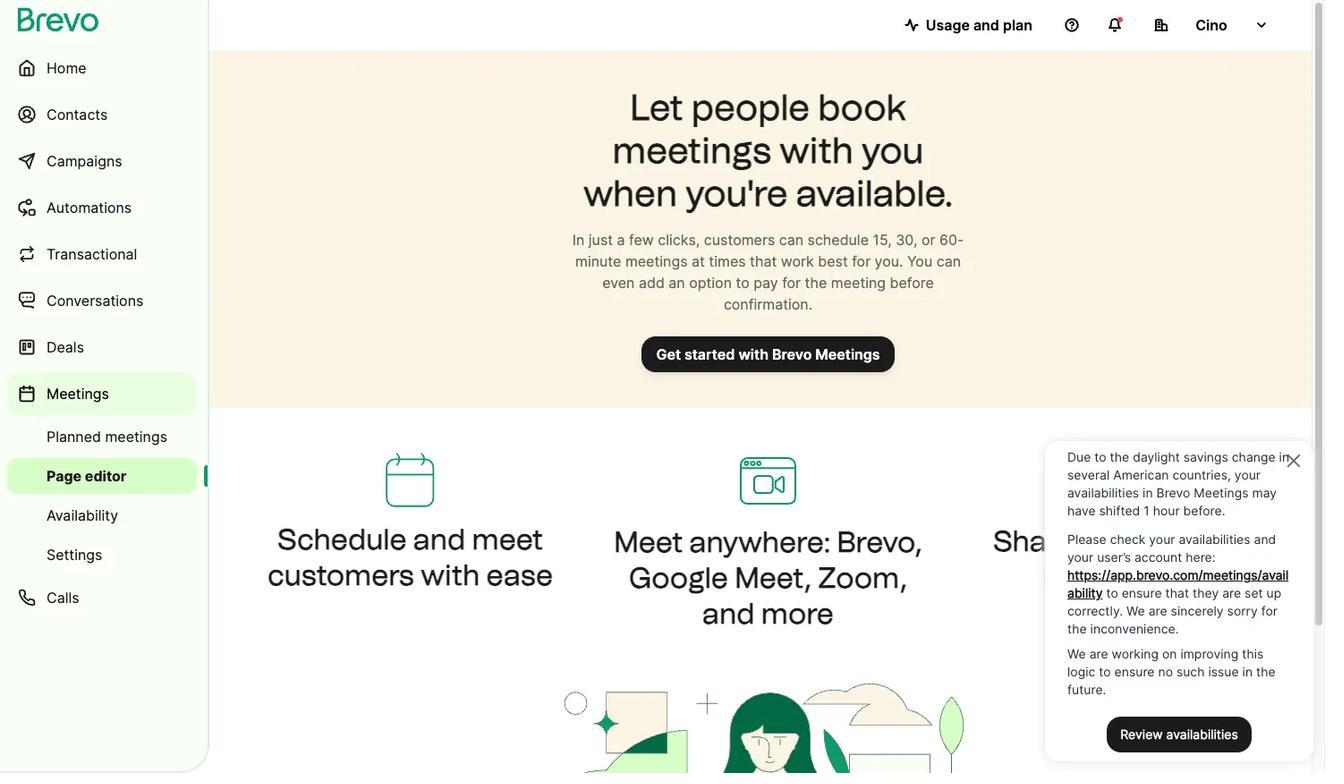 Task type: vqa. For each thing, say whether or not it's contained in the screenshot.
Confirmation to the top
no



Task type: describe. For each thing, give the bounding box(es) containing it.
everywhere
[[1046, 596, 1206, 630]]

conversations link
[[7, 279, 197, 322]]

conversations
[[47, 292, 143, 310]]

15,
[[873, 231, 892, 249]]

campaigns link
[[7, 140, 197, 183]]

planned
[[47, 428, 101, 446]]

work
[[781, 252, 814, 270]]

contacts
[[47, 106, 108, 123]]

page editor link
[[7, 458, 197, 494]]

0 horizontal spatial can
[[779, 231, 803, 249]]

page editor
[[47, 467, 127, 485]]

more
[[761, 597, 834, 631]]

option
[[689, 274, 732, 292]]

with for meet
[[421, 558, 480, 592]]

get started with brevo meetings button
[[642, 336, 894, 372]]

let
[[630, 86, 683, 129]]

a
[[617, 231, 625, 249]]

brevo
[[772, 345, 812, 363]]

planned meetings link
[[7, 419, 197, 455]]

before
[[890, 274, 934, 292]]

customers inside schedule and meet customers with ease
[[268, 558, 414, 592]]

when
[[583, 172, 677, 215]]

transactional link
[[7, 233, 197, 276]]

settings link
[[7, 537, 197, 573]]

home link
[[7, 47, 197, 89]]

ease
[[486, 558, 553, 592]]

transactional
[[47, 245, 137, 263]]

a-
[[1230, 524, 1259, 558]]

book
[[818, 86, 906, 129]]

campaigns
[[47, 152, 122, 170]]

link
[[1162, 560, 1209, 594]]

cino button
[[1140, 7, 1283, 43]]

your
[[1080, 524, 1142, 558]]

with inside 'button'
[[738, 345, 769, 363]]

schedule
[[808, 231, 869, 249]]

even
[[602, 274, 635, 292]]

book-
[[1148, 524, 1230, 558]]

clicks,
[[658, 231, 700, 249]]

cino
[[1196, 16, 1227, 34]]

add
[[639, 274, 665, 292]]

in
[[572, 231, 585, 249]]

started
[[684, 345, 735, 363]]

meet
[[472, 522, 543, 556]]

availability
[[47, 506, 118, 524]]

get started with brevo meetings
[[656, 345, 880, 363]]

schedule
[[277, 522, 407, 556]]

meetings link
[[7, 372, 197, 415]]

share
[[993, 524, 1074, 558]]

and for schedule
[[413, 522, 465, 556]]

usage
[[926, 16, 970, 34]]

meetings inside in just a few clicks, customers can schedule 15, 30, or 60- minute meetings at times that work best for you. you can even add an option to pay for the meeting before confirmation.
[[625, 252, 688, 270]]

plan
[[1003, 16, 1032, 34]]



Task type: locate. For each thing, give the bounding box(es) containing it.
1 vertical spatial meeting
[[1043, 560, 1155, 594]]

1 horizontal spatial with
[[738, 345, 769, 363]]

people
[[691, 86, 810, 129]]

and left meet
[[413, 522, 465, 556]]

and inside button
[[973, 16, 999, 34]]

0 vertical spatial meetings
[[612, 129, 771, 172]]

for down work
[[782, 274, 801, 292]]

with down meet
[[421, 558, 480, 592]]

with inside let people book meetings with you when you're available.
[[780, 129, 854, 172]]

the
[[805, 274, 827, 292]]

meetings
[[815, 345, 880, 363], [47, 385, 109, 403]]

1 horizontal spatial meeting
[[1043, 560, 1155, 594]]

contacts link
[[7, 93, 197, 136]]

2 horizontal spatial and
[[973, 16, 999, 34]]

meeting
[[831, 274, 886, 292], [1043, 560, 1155, 594]]

brevo,
[[837, 525, 922, 559]]

planned meetings
[[47, 428, 167, 446]]

availability link
[[7, 497, 197, 533]]

meeting down best in the top of the page
[[831, 274, 886, 292]]

1 horizontal spatial can
[[936, 252, 961, 270]]

with for book
[[780, 129, 854, 172]]

calls link
[[7, 576, 197, 619]]

and inside 'meet anywhere: brevo, google meet, zoom, and more'
[[702, 597, 755, 631]]

customers up times
[[704, 231, 775, 249]]

0 horizontal spatial and
[[413, 522, 465, 556]]

0 horizontal spatial meetings
[[47, 385, 109, 403]]

0 vertical spatial can
[[779, 231, 803, 249]]

customers inside in just a few clicks, customers can schedule 15, 30, or 60- minute meetings at times that work best for you. you can even add an option to pay for the meeting before confirmation.
[[704, 231, 775, 249]]

2 vertical spatial with
[[421, 558, 480, 592]]

and
[[973, 16, 999, 34], [413, 522, 465, 556], [702, 597, 755, 631]]

usage and plan button
[[890, 7, 1047, 43]]

can
[[779, 231, 803, 249], [936, 252, 961, 270]]

you.
[[875, 252, 903, 270]]

you
[[907, 252, 932, 270]]

editor
[[85, 467, 127, 485]]

meetings inside let people book meetings with you when you're available.
[[612, 129, 771, 172]]

usage and plan
[[926, 16, 1032, 34]]

for left the you.
[[852, 252, 871, 270]]

meet,
[[735, 561, 812, 595]]

2 vertical spatial and
[[702, 597, 755, 631]]

that
[[750, 252, 777, 270]]

deals
[[47, 338, 84, 356]]

1 horizontal spatial for
[[852, 252, 871, 270]]

1 vertical spatial for
[[782, 274, 801, 292]]

with left you
[[780, 129, 854, 172]]

2 vertical spatial meetings
[[105, 428, 167, 446]]

customers
[[704, 231, 775, 249], [268, 558, 414, 592]]

at
[[692, 252, 705, 270]]

1 horizontal spatial meetings
[[815, 345, 880, 363]]

meeting inside share your book-a- meeting link everywhere
[[1043, 560, 1155, 594]]

schedule and meet customers with ease
[[268, 522, 553, 592]]

get
[[656, 345, 681, 363]]

1 vertical spatial customers
[[268, 558, 414, 592]]

settings
[[47, 546, 102, 564]]

zoom,
[[818, 561, 907, 595]]

pay
[[754, 274, 778, 292]]

0 vertical spatial meeting
[[831, 274, 886, 292]]

meetings
[[612, 129, 771, 172], [625, 252, 688, 270], [105, 428, 167, 446]]

meet anywhere: brevo, google meet, zoom, and more
[[614, 525, 922, 631]]

share your book-a- meeting link everywhere
[[993, 524, 1259, 630]]

0 vertical spatial with
[[780, 129, 854, 172]]

with inside schedule and meet customers with ease
[[421, 558, 480, 592]]

you're
[[685, 172, 788, 215]]

can down 60-
[[936, 252, 961, 270]]

30,
[[896, 231, 917, 249]]

1 horizontal spatial customers
[[704, 231, 775, 249]]

can up work
[[779, 231, 803, 249]]

automations link
[[7, 186, 197, 229]]

2 horizontal spatial with
[[780, 129, 854, 172]]

0 vertical spatial meetings
[[815, 345, 880, 363]]

times
[[709, 252, 746, 270]]

deals link
[[7, 326, 197, 369]]

0 horizontal spatial customers
[[268, 558, 414, 592]]

available.
[[796, 172, 953, 215]]

best
[[818, 252, 848, 270]]

let people book meetings with you when you're available.
[[583, 86, 953, 215]]

meetings up the planned
[[47, 385, 109, 403]]

home
[[47, 59, 86, 77]]

automations
[[47, 199, 132, 217]]

meetings right brevo
[[815, 345, 880, 363]]

google
[[629, 561, 728, 595]]

with left brevo
[[738, 345, 769, 363]]

an
[[669, 274, 685, 292]]

1 horizontal spatial and
[[702, 597, 755, 631]]

1 vertical spatial can
[[936, 252, 961, 270]]

meeting down your
[[1043, 560, 1155, 594]]

0 horizontal spatial with
[[421, 558, 480, 592]]

and inside schedule and meet customers with ease
[[413, 522, 465, 556]]

to
[[736, 274, 750, 292]]

meeting inside in just a few clicks, customers can schedule 15, 30, or 60- minute meetings at times that work best for you. you can even add an option to pay for the meeting before confirmation.
[[831, 274, 886, 292]]

60-
[[939, 231, 964, 249]]

page
[[47, 467, 82, 485]]

and left plan
[[973, 16, 999, 34]]

minute
[[575, 252, 621, 270]]

with
[[780, 129, 854, 172], [738, 345, 769, 363], [421, 558, 480, 592]]

you
[[862, 129, 924, 172]]

confirmation.
[[724, 295, 812, 313]]

1 vertical spatial meetings
[[47, 385, 109, 403]]

or
[[921, 231, 935, 249]]

calls
[[47, 589, 79, 607]]

just
[[589, 231, 613, 249]]

meetings inside 'button'
[[815, 345, 880, 363]]

0 vertical spatial and
[[973, 16, 999, 34]]

0 vertical spatial customers
[[704, 231, 775, 249]]

0 horizontal spatial meeting
[[831, 274, 886, 292]]

0 horizontal spatial for
[[782, 274, 801, 292]]

for
[[852, 252, 871, 270], [782, 274, 801, 292]]

anywhere:
[[689, 525, 831, 559]]

and down meet,
[[702, 597, 755, 631]]

few
[[629, 231, 654, 249]]

1 vertical spatial with
[[738, 345, 769, 363]]

1 vertical spatial and
[[413, 522, 465, 556]]

meet
[[614, 525, 683, 559]]

0 vertical spatial for
[[852, 252, 871, 270]]

and for usage
[[973, 16, 999, 34]]

1 vertical spatial meetings
[[625, 252, 688, 270]]

in just a few clicks, customers can schedule 15, 30, or 60- minute meetings at times that work best for you. you can even add an option to pay for the meeting before confirmation.
[[572, 231, 964, 313]]

customers down schedule
[[268, 558, 414, 592]]



